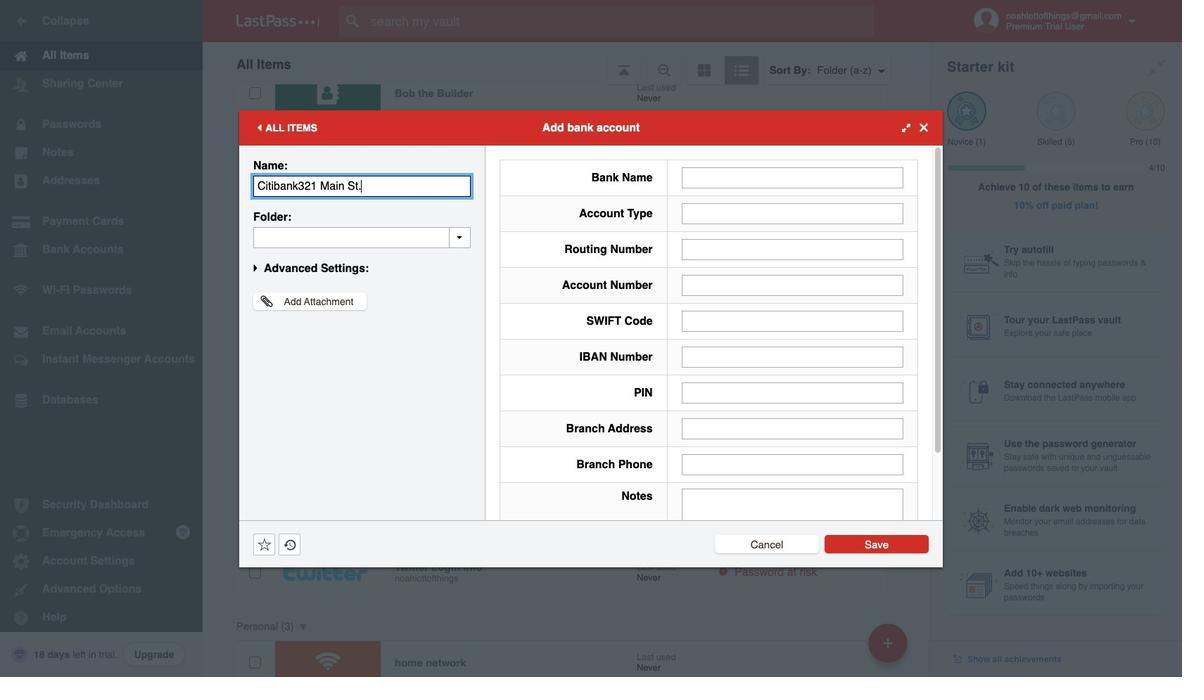 Task type: vqa. For each thing, say whether or not it's contained in the screenshot.
PASSWORD FIELD
no



Task type: describe. For each thing, give the bounding box(es) containing it.
lastpass image
[[236, 15, 319, 27]]

Search search field
[[339, 6, 901, 37]]

search my vault text field
[[339, 6, 901, 37]]

main navigation navigation
[[0, 0, 203, 678]]



Task type: locate. For each thing, give the bounding box(es) containing it.
new item navigation
[[863, 620, 916, 678]]

dialog
[[239, 110, 943, 585]]

None text field
[[682, 167, 903, 188], [253, 176, 471, 197], [682, 311, 903, 332], [682, 382, 903, 404], [682, 418, 903, 439], [682, 489, 903, 576], [682, 167, 903, 188], [253, 176, 471, 197], [682, 311, 903, 332], [682, 382, 903, 404], [682, 418, 903, 439], [682, 489, 903, 576]]

new item image
[[883, 639, 893, 648]]

None text field
[[682, 203, 903, 224], [253, 227, 471, 248], [682, 239, 903, 260], [682, 275, 903, 296], [682, 347, 903, 368], [682, 454, 903, 475], [682, 203, 903, 224], [253, 227, 471, 248], [682, 239, 903, 260], [682, 275, 903, 296], [682, 347, 903, 368], [682, 454, 903, 475]]

vault options navigation
[[203, 42, 930, 84]]



